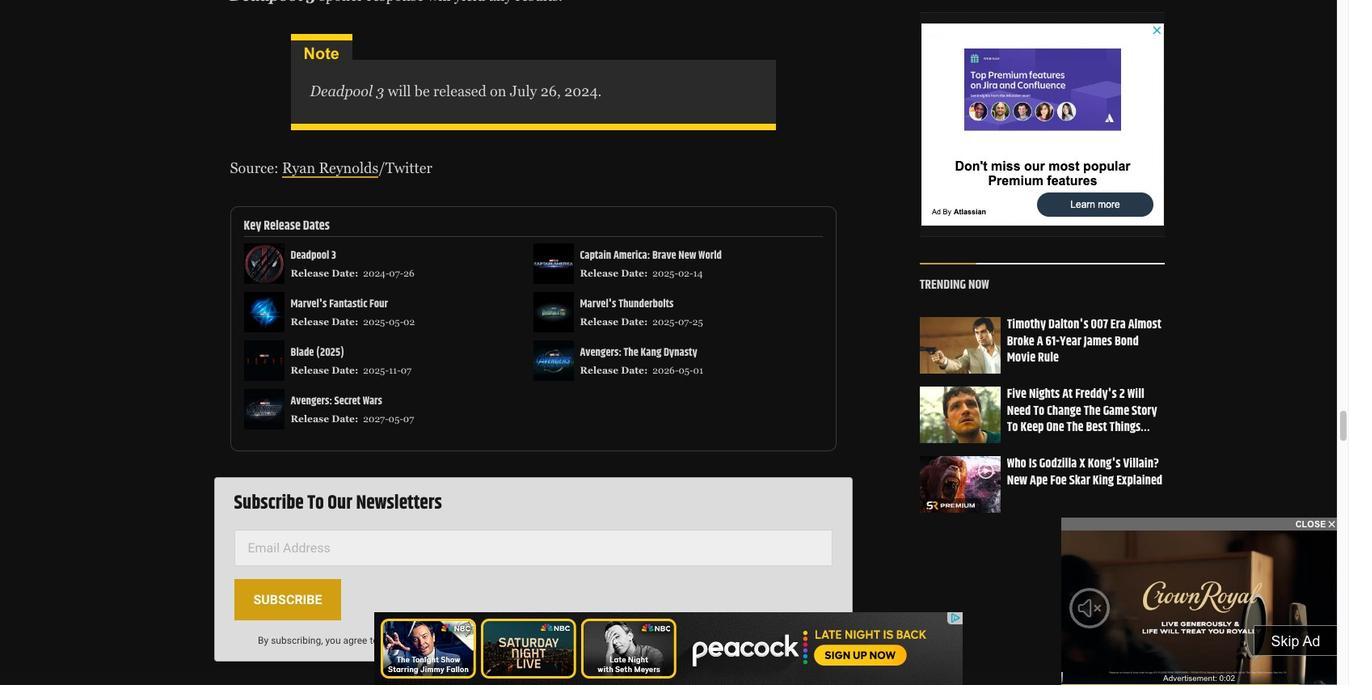 Task type: vqa. For each thing, say whether or not it's contained in the screenshot.
,
no



Task type: locate. For each thing, give the bounding box(es) containing it.
date: up fantastic
[[332, 268, 359, 279]]

deadpool left will
[[310, 83, 373, 100]]

007
[[1092, 314, 1109, 334]]

0 horizontal spatial our
[[328, 489, 353, 518]]

a
[[1038, 331, 1044, 351]]

07-
[[389, 268, 404, 279], [679, 316, 693, 328]]

deadpool
[[310, 83, 373, 100], [291, 247, 330, 265]]

07- inside marvel's thunderbolts release date: 2025-07-25
[[679, 316, 693, 328]]

five nights at freddy's 2 will need to change the game story to keep one the best things about the $287m box office hit link
[[1008, 384, 1158, 454]]

subscribe
[[234, 489, 304, 518]]

2025- inside blade (2025) release date: 2025-11-07
[[363, 365, 389, 376]]

skip ad
[[1272, 633, 1321, 649]]

james
[[1085, 331, 1113, 351]]

05- up 11-
[[389, 316, 404, 328]]

release up blade
[[291, 316, 329, 328]]

0 vertical spatial 05-
[[389, 316, 404, 328]]

villain?
[[1124, 453, 1160, 473]]

(2025)
[[316, 344, 345, 362]]

$287m
[[1058, 434, 1089, 454]]

captain
[[580, 247, 612, 265]]

05- down 11-
[[389, 413, 403, 425]]

release inside blade (2025) release date: 2025-11-07
[[291, 365, 329, 376]]

05- inside avengers: the kang dynasty release date: 2026-05-01
[[679, 365, 694, 376]]

3 inside deadpool 3 release date: 2024-07-26
[[332, 247, 336, 265]]

0 vertical spatial avengers:
[[580, 344, 622, 362]]

marvel's
[[291, 295, 327, 313], [580, 295, 617, 313]]

our left privacy
[[381, 635, 395, 646]]

date: down "thunderbolts"
[[621, 316, 648, 328]]

deadpool for deadpool 3 will be released on july 26, 2024.
[[310, 83, 373, 100]]

2 vertical spatial 05-
[[389, 413, 403, 425]]

avengers: left secret
[[291, 392, 332, 410]]

avengers: for avengers: the kang dynasty
[[580, 344, 622, 362]]

things
[[1110, 417, 1142, 438]]

release down captain
[[580, 268, 619, 279]]

07 right 2027- at the bottom of page
[[403, 413, 414, 425]]

✕
[[1329, 519, 1336, 529]]

0 vertical spatial 07
[[401, 365, 412, 376]]

0 horizontal spatial 07-
[[389, 268, 404, 279]]

america:
[[614, 247, 651, 265]]

release right key
[[264, 216, 301, 237]]

release left 2027- at the bottom of page
[[291, 413, 329, 425]]

dynasty
[[664, 344, 698, 362]]

the
[[624, 344, 639, 362], [1084, 401, 1101, 421], [1067, 417, 1084, 438], [1038, 434, 1055, 454]]

3 up fantastic
[[332, 247, 336, 265]]

marvel's left "thunderbolts"
[[580, 295, 617, 313]]

1 vertical spatial advertisement region
[[374, 612, 963, 685]]

0 vertical spatial advertisement region
[[922, 23, 1164, 226]]

2025- up wars in the bottom left of the page
[[363, 365, 389, 376]]

3 for release
[[332, 247, 336, 265]]

screenrant logo image
[[927, 501, 975, 509]]

marvel's for marvel's fantastic four
[[291, 295, 327, 313]]

date: down (2025)
[[332, 365, 359, 376]]

release up avengers: the kang dynasty release date: 2026-05-01
[[580, 316, 619, 328]]

05-
[[389, 316, 404, 328], [679, 365, 694, 376], [389, 413, 403, 425]]

1 horizontal spatial to
[[370, 635, 379, 646]]

release inside avengers: the kang dynasty release date: 2026-05-01
[[580, 365, 619, 376]]

you left can
[[681, 635, 696, 646]]

0 horizontal spatial marvel's
[[291, 295, 327, 313]]

is
[[1029, 453, 1038, 473]]

skip
[[1272, 633, 1300, 649]]

our left newsletters
[[328, 489, 353, 518]]

None submit
[[234, 579, 342, 620]]

1 horizontal spatial to
[[1034, 401, 1045, 421]]

who
[[1008, 453, 1027, 473]]

date: down secret
[[332, 413, 359, 425]]

0 vertical spatial new
[[679, 247, 697, 265]]

05- for wars
[[389, 413, 403, 425]]

05- down dynasty
[[679, 365, 694, 376]]

0 vertical spatial 07-
[[389, 268, 404, 279]]

mike schmidt looking distressed in five nights at freddys movie 1 image
[[920, 386, 1001, 443]]

1 marvel's from the left
[[291, 295, 327, 313]]

1 vertical spatial 07
[[403, 413, 414, 425]]

now
[[969, 275, 990, 295]]

marvel's inside marvel's thunderbolts release date: 2025-07-25
[[580, 295, 617, 313]]

1 vertical spatial 07-
[[679, 316, 693, 328]]

date: inside avengers: secret wars release date: 2027-05-07
[[332, 413, 359, 425]]

keep
[[1021, 417, 1045, 438]]

need
[[1008, 401, 1032, 421]]

date: inside avengers: the kang dynasty release date: 2026-05-01
[[621, 365, 648, 376]]

0 horizontal spatial avengers:
[[291, 392, 332, 410]]

new inside captain america: brave new world release date: 2025-02-14
[[679, 247, 697, 265]]

07- up dynasty
[[679, 316, 693, 328]]

who is godzilla x kong's villain? new ape foe skar king explained
[[1008, 453, 1163, 490]]

box
[[1091, 434, 1108, 454]]

0:02
[[1220, 674, 1236, 683]]

05- inside marvel's fantastic four release date: 2025-05-02
[[389, 316, 404, 328]]

to right need
[[1034, 401, 1045, 421]]

2025- down four
[[363, 316, 389, 328]]

will
[[1128, 384, 1145, 404]]

0 horizontal spatial to
[[307, 489, 324, 518]]

0 vertical spatial 3
[[376, 83, 384, 100]]

deadpool 3 logo image
[[244, 234, 284, 294]]

1 horizontal spatial new
[[1008, 470, 1028, 490]]

to
[[307, 489, 324, 518], [370, 635, 379, 646]]

date: down kang
[[621, 365, 648, 376]]

avengers: left kang
[[580, 344, 622, 362]]

date: down fantastic
[[332, 316, 359, 328]]

1 horizontal spatial marvel's
[[580, 295, 617, 313]]

to left keep
[[1008, 417, 1019, 438]]

2
[[1120, 384, 1126, 404]]

the right the one
[[1067, 417, 1084, 438]]

0 horizontal spatial you
[[326, 635, 341, 646]]

26
[[404, 268, 415, 279]]

new left ape at right bottom
[[1008, 470, 1028, 490]]

1 horizontal spatial 3
[[376, 83, 384, 100]]

marvel's for marvel's thunderbolts
[[580, 295, 617, 313]]

deadpool 3 release date: 2024-07-26
[[291, 247, 415, 279]]

key release dates
[[244, 216, 330, 237]]

1 horizontal spatial avengers:
[[580, 344, 622, 362]]

ryan
[[282, 159, 316, 176]]

close ✕ button
[[1062, 518, 1338, 531]]

0 horizontal spatial 3
[[332, 247, 336, 265]]

nights
[[1030, 384, 1061, 404]]

07 inside avengers: secret wars release date: 2027-05-07
[[403, 413, 414, 425]]

to right subscribe
[[307, 489, 324, 518]]

new up 02-
[[679, 247, 697, 265]]

deadpool inside deadpool 3 release date: 2024-07-26
[[291, 247, 330, 265]]

date: down america:
[[621, 268, 648, 279]]

05- inside avengers: secret wars release date: 2027-05-07
[[389, 413, 403, 425]]

marvel's fantastic four release date: 2025-05-02
[[291, 295, 415, 328]]

2025- down brave
[[653, 268, 679, 279]]

advertisement region
[[922, 23, 1164, 226], [374, 612, 963, 685]]

dates
[[303, 216, 330, 237]]

avengers:
[[580, 344, 622, 362], [291, 392, 332, 410]]

be
[[415, 83, 430, 100]]

date: inside deadpool 3 release date: 2024-07-26
[[332, 268, 359, 279]]

1 horizontal spatial you
[[681, 635, 696, 646]]

broke
[[1008, 331, 1035, 351]]

deadpool down dates
[[291, 247, 330, 265]]

date: inside marvel's thunderbolts release date: 2025-07-25
[[621, 316, 648, 328]]

1 vertical spatial 3
[[332, 247, 336, 265]]

2027-
[[363, 413, 389, 425]]

released
[[433, 83, 487, 100]]

3
[[376, 83, 384, 100], [332, 247, 336, 265]]

trending now
[[920, 275, 990, 295]]

world
[[699, 247, 722, 265]]

1 vertical spatial deadpool
[[291, 247, 330, 265]]

timothy dalton's 007 era almost broke a 61-year james bond movie rule link
[[1008, 314, 1162, 368]]

can
[[698, 635, 714, 646]]

unsubscribe
[[717, 635, 769, 646]]

07- up 02
[[389, 268, 404, 279]]

3 left will
[[376, 83, 384, 100]]

new
[[679, 247, 697, 265], [1008, 470, 1028, 490]]

the left kang
[[624, 344, 639, 362]]

1 vertical spatial 05-
[[679, 365, 694, 376]]

1 vertical spatial our
[[381, 635, 395, 646]]

1 horizontal spatial our
[[381, 635, 395, 646]]

release right deadpool 3 logo
[[291, 268, 329, 279]]

our
[[328, 489, 353, 518], [381, 635, 395, 646]]

02-
[[679, 268, 694, 279]]

avengers: inside avengers: the kang dynasty release date: 2026-05-01
[[580, 344, 622, 362]]

1 you from the left
[[326, 635, 341, 646]]

1 vertical spatial avengers:
[[291, 392, 332, 410]]

to right the "agree"
[[370, 635, 379, 646]]

avengers: inside avengers: secret wars release date: 2027-05-07
[[291, 392, 332, 410]]

secret
[[335, 392, 361, 410]]

0 vertical spatial our
[[328, 489, 353, 518]]

avengers: for avengers: secret wars
[[291, 392, 332, 410]]

2025-
[[653, 268, 679, 279], [363, 316, 389, 328], [653, 316, 679, 328], [363, 365, 389, 376]]

0 horizontal spatial new
[[679, 247, 697, 265]]

07 down 02
[[401, 365, 412, 376]]

1 horizontal spatial 07-
[[679, 316, 693, 328]]

1 vertical spatial to
[[370, 635, 379, 646]]

to
[[1034, 401, 1045, 421], [1008, 417, 1019, 438]]

marvel's left fantastic
[[291, 295, 327, 313]]

0 vertical spatial deadpool
[[310, 83, 373, 100]]

release
[[264, 216, 301, 237], [291, 268, 329, 279], [580, 268, 619, 279], [291, 316, 329, 328], [580, 316, 619, 328], [291, 365, 329, 376], [580, 365, 619, 376], [291, 413, 329, 425]]

marvel's inside marvel's fantastic four release date: 2025-05-02
[[291, 295, 327, 313]]

you left the "agree"
[[326, 635, 341, 646]]

07- inside deadpool 3 release date: 2024-07-26
[[389, 268, 404, 279]]

blade mcu poster image
[[244, 331, 284, 391]]

2 marvel's from the left
[[580, 295, 617, 313]]

1 vertical spatial new
[[1008, 470, 1028, 490]]

2025- down "thunderbolts"
[[653, 316, 679, 328]]

release left 2026-
[[580, 365, 619, 376]]

office
[[1111, 434, 1138, 454]]

will
[[388, 83, 411, 100]]

release down blade
[[291, 365, 329, 376]]



Task type: describe. For each thing, give the bounding box(es) containing it.
25
[[693, 316, 704, 328]]

rule
[[1039, 348, 1060, 368]]

occasional
[[534, 635, 581, 646]]

july
[[510, 83, 537, 100]]

video player region
[[1062, 531, 1338, 685]]

kong's
[[1088, 453, 1122, 473]]

era
[[1111, 314, 1126, 334]]

advertisement: 0:02
[[1164, 674, 1236, 683]]

3 for will
[[376, 83, 384, 100]]

date: inside marvel's fantastic four release date: 2025-05-02
[[332, 316, 359, 328]]

deadpool for deadpool 3 release date: 2024-07-26
[[291, 247, 330, 265]]

close ✕
[[1296, 519, 1336, 529]]

hit
[[1140, 434, 1154, 454]]

new inside who is godzilla x kong's villain? new ape foe skar king explained
[[1008, 470, 1028, 490]]

ad
[[1303, 633, 1321, 649]]

the left the game
[[1084, 401, 1101, 421]]

2025- inside marvel's fantastic four release date: 2025-05-02
[[363, 316, 389, 328]]

privacy
[[398, 635, 430, 646]]

and
[[461, 635, 478, 646]]

release inside deadpool 3 release date: 2024-07-26
[[291, 268, 329, 279]]

11-
[[389, 365, 401, 376]]

godzilla
[[1040, 453, 1078, 473]]

captain america: brave new world release date: 2025-02-14
[[580, 247, 722, 279]]

07- for 3
[[389, 268, 404, 279]]

reynolds
[[319, 159, 379, 176]]

newsletters
[[356, 489, 442, 518]]

fantastic
[[329, 295, 368, 313]]

ape
[[1031, 470, 1048, 490]]

0 vertical spatial to
[[307, 489, 324, 518]]

freddy's
[[1076, 384, 1118, 404]]

the right "is"
[[1038, 434, 1055, 454]]

close
[[1296, 519, 1327, 529]]

2025- inside marvel's thunderbolts release date: 2025-07-25
[[653, 316, 679, 328]]

x
[[1080, 453, 1086, 473]]

0 horizontal spatial to
[[1008, 417, 1019, 438]]

timothy dalton's 007 era almost broke a 61-year james bond movie rule
[[1008, 314, 1162, 368]]

avengers: secret wars release date: 2027-05-07
[[291, 392, 414, 425]]

2 you from the left
[[681, 635, 696, 646]]

the inside avengers: the kang dynasty release date: 2026-05-01
[[624, 344, 639, 362]]

kang
[[641, 344, 662, 362]]

release inside marvel's fantastic four release date: 2025-05-02
[[291, 316, 329, 328]]

26,
[[541, 83, 561, 100]]

2024.
[[565, 83, 602, 100]]

02
[[404, 316, 415, 328]]

bond
[[1115, 331, 1140, 351]]

explained
[[1117, 470, 1163, 490]]

release inside marvel's thunderbolts release date: 2025-07-25
[[580, 316, 619, 328]]

receive
[[501, 635, 531, 646]]

61-
[[1046, 331, 1060, 351]]

deal
[[583, 635, 601, 646]]

four
[[370, 295, 388, 313]]

source:
[[230, 159, 279, 176]]

date: inside blade (2025) release date: 2025-11-07
[[332, 365, 359, 376]]

source: ryan reynolds /twitter
[[230, 159, 433, 176]]

dalton's
[[1049, 314, 1089, 334]]

king
[[1093, 470, 1115, 490]]

2025- inside captain america: brave new world release date: 2025-02-14
[[653, 268, 679, 279]]

by
[[258, 635, 269, 646]]

trending
[[920, 275, 967, 295]]

subscribing,
[[271, 635, 323, 646]]

at
[[1063, 384, 1073, 404]]

skar
[[1070, 470, 1091, 490]]

05- for four
[[389, 316, 404, 328]]

Email Address email field
[[234, 529, 833, 566]]

07 inside blade (2025) release date: 2025-11-07
[[401, 365, 412, 376]]

story
[[1132, 401, 1158, 421]]

brave
[[653, 247, 677, 265]]

advertisement:
[[1164, 674, 1218, 683]]

skar-king-and-godzilla-in-godzilla-x-kong-the-new-empire 1 image
[[920, 456, 1001, 512]]

privacy policy link
[[398, 635, 459, 646]]

release inside avengers: secret wars release date: 2027-05-07
[[291, 413, 329, 425]]

communications;
[[604, 635, 678, 646]]

release inside captain america: brave new world release date: 2025-02-14
[[580, 268, 619, 279]]

blade (2025) release date: 2025-11-07
[[291, 344, 412, 376]]

marvel's thunderbolts release date: 2025-07-25
[[580, 295, 704, 328]]

five
[[1008, 384, 1027, 404]]

about
[[1008, 434, 1036, 454]]

wars
[[363, 392, 383, 410]]

who is godzilla x kong's villain? new ape foe skar king explained link
[[1008, 453, 1163, 490]]

foe
[[1051, 470, 1067, 490]]

timothy dalton - james bond 1 image
[[920, 317, 1001, 373]]

change
[[1048, 401, 1082, 421]]

2026-
[[653, 365, 679, 376]]

five nights at freddy's 2 will need to change the game story to keep one the best things about the $287m box office hit
[[1008, 384, 1158, 454]]

date: inside captain america: brave new world release date: 2025-02-14
[[621, 268, 648, 279]]

thunderbolts
[[619, 295, 674, 313]]

timothy
[[1008, 314, 1047, 334]]

07- for thunderbolts
[[679, 316, 693, 328]]

almost
[[1129, 314, 1162, 334]]

avengers: the kang dynasty release date: 2026-05-01
[[580, 344, 704, 376]]

subscribe to our newsletters
[[234, 489, 442, 518]]

on
[[490, 83, 507, 100]]

/twitter
[[379, 159, 433, 176]]

movie
[[1008, 348, 1036, 368]]

captain america brave new world character poster image
[[533, 234, 574, 294]]

year
[[1060, 331, 1082, 351]]

policy
[[432, 635, 459, 646]]

one
[[1047, 417, 1065, 438]]

best
[[1087, 417, 1108, 438]]

key
[[244, 216, 262, 237]]

14
[[694, 268, 703, 279]]

deadpool 3 will be released on july 26, 2024.
[[310, 83, 602, 100]]



